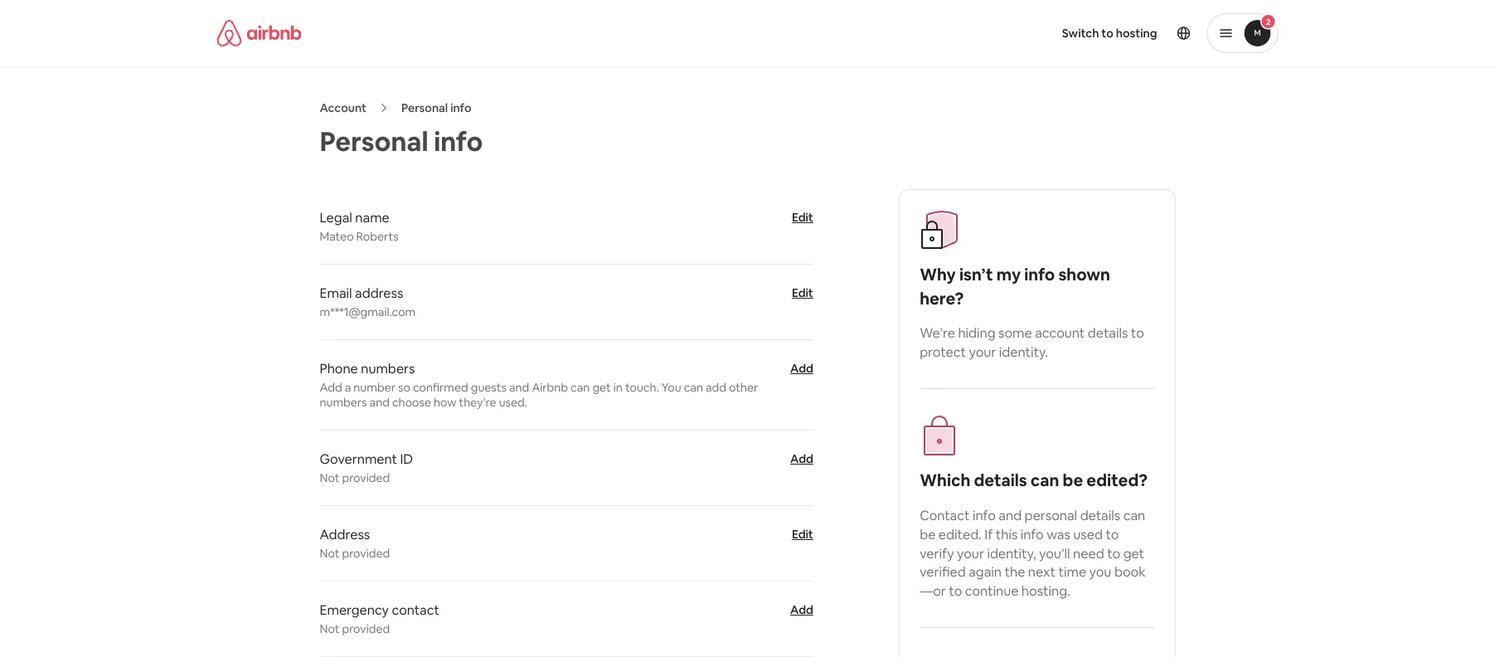Task type: vqa. For each thing, say whether or not it's contained in the screenshot.
the info within Why isn't my info shown here?
yes



Task type: describe. For each thing, give the bounding box(es) containing it.
was
[[1047, 525, 1071, 542]]

add for add button corresponding to phone numbers
[[791, 361, 814, 376]]

edit for email address
[[792, 285, 814, 300]]

legal
[[320, 209, 352, 226]]

edit button for address
[[792, 526, 814, 543]]

add inside phone numbers add a number so confirmed guests and airbnb can get in touch. you can add other numbers and choose how they're used.
[[320, 380, 342, 395]]

phone
[[320, 360, 358, 377]]

add for add link
[[791, 451, 814, 466]]

0 vertical spatial be
[[1063, 469, 1084, 491]]

name
[[355, 209, 390, 226]]

airbnb
[[532, 380, 568, 395]]

1 vertical spatial personal info
[[320, 124, 483, 158]]

to inside profile element
[[1102, 26, 1114, 41]]

edit button for legal name
[[792, 209, 814, 226]]

provided inside address not provided
[[342, 546, 390, 561]]

switch to hosting link
[[1053, 16, 1168, 51]]

add button for emergency contact
[[791, 601, 814, 618]]

touch.
[[625, 380, 659, 395]]

used.
[[499, 395, 528, 410]]

we're
[[920, 325, 956, 342]]

legal name mateo roberts
[[320, 209, 399, 244]]

my
[[997, 264, 1021, 285]]

not for government id
[[320, 470, 340, 485]]

get inside phone numbers add a number so confirmed guests and airbnb can get in touch. you can add other numbers and choose how they're used.
[[593, 380, 611, 395]]

to inside we're hiding some account details to protect your identity.
[[1131, 325, 1145, 342]]

your inside contact info and personal details can be edited. if this info was used to verify your identity, you'll need to get verified again the next time you book —or to continue hosting.
[[957, 544, 985, 561]]

0 vertical spatial personal info
[[401, 100, 472, 115]]

provided for government
[[342, 470, 390, 485]]

confirmed
[[413, 380, 468, 395]]

id
[[400, 450, 413, 467]]

identity,
[[987, 544, 1037, 561]]

and inside contact info and personal details can be edited. if this info was used to verify your identity, you'll need to get verified again the next time you book —or to continue hosting.
[[999, 506, 1022, 523]]

you
[[1090, 563, 1112, 580]]

need
[[1073, 544, 1105, 561]]

—or
[[920, 582, 946, 599]]

edited?
[[1087, 469, 1148, 491]]

isn't
[[960, 264, 993, 285]]

account
[[1035, 325, 1085, 342]]

add button for phone numbers
[[791, 360, 814, 377]]

so
[[398, 380, 411, 395]]

add for add button for emergency contact
[[791, 602, 814, 617]]

verify
[[920, 544, 954, 561]]

your inside we're hiding some account details to protect your identity.
[[969, 344, 997, 361]]

phone numbers add a number so confirmed guests and airbnb can get in touch. you can add other numbers and choose how they're used.
[[320, 360, 758, 410]]

emergency
[[320, 601, 389, 618]]

which details can be edited?
[[920, 469, 1148, 491]]

2 button
[[1207, 13, 1279, 53]]

edit for address
[[792, 527, 814, 542]]

0 vertical spatial personal
[[401, 100, 448, 115]]

choose
[[392, 395, 431, 410]]

emergency contact not provided
[[320, 601, 440, 636]]

1 vertical spatial details
[[974, 469, 1028, 491]]

edit button for email address
[[792, 285, 814, 301]]

address
[[355, 284, 403, 301]]

get inside contact info and personal details can be edited. if this info was used to verify your identity, you'll need to get verified again the next time you book —or to continue hosting.
[[1124, 544, 1145, 561]]

hiding
[[958, 325, 996, 342]]

account
[[320, 100, 367, 115]]

guests
[[471, 380, 507, 395]]

in
[[614, 380, 623, 395]]

you'll
[[1039, 544, 1071, 561]]

add
[[706, 380, 727, 395]]

used
[[1074, 525, 1103, 542]]

hosting
[[1116, 26, 1158, 41]]

time
[[1059, 563, 1087, 580]]

can up personal
[[1031, 469, 1060, 491]]

m***1@gmail.com
[[320, 304, 416, 319]]

continue
[[965, 582, 1019, 599]]

they're
[[459, 395, 497, 410]]

shown
[[1059, 264, 1111, 285]]



Task type: locate. For each thing, give the bounding box(es) containing it.
edit for legal name
[[792, 210, 814, 225]]

to right —or
[[949, 582, 962, 599]]

details
[[1088, 325, 1128, 342], [974, 469, 1028, 491], [1081, 506, 1121, 523]]

some
[[999, 325, 1033, 342]]

can down edited?
[[1124, 506, 1146, 523]]

1 vertical spatial provided
[[342, 546, 390, 561]]

not down the government
[[320, 470, 340, 485]]

1 edit button from the top
[[792, 209, 814, 226]]

be
[[1063, 469, 1084, 491], [920, 525, 936, 542]]

0 vertical spatial add button
[[791, 360, 814, 377]]

2
[[1266, 16, 1271, 27]]

personal down 'account'
[[320, 124, 429, 158]]

1 provided from the top
[[342, 470, 390, 485]]

details up this in the right of the page
[[974, 469, 1028, 491]]

to right account
[[1131, 325, 1145, 342]]

provided inside government id not provided
[[342, 470, 390, 485]]

contact
[[392, 601, 440, 618]]

provided for emergency
[[342, 621, 390, 636]]

not for emergency contact
[[320, 621, 340, 636]]

info inside why isn't my info shown here?
[[1025, 264, 1055, 285]]

edited.
[[939, 525, 982, 542]]

account link
[[320, 100, 367, 115]]

contact
[[920, 506, 970, 523]]

3 not from the top
[[320, 621, 340, 636]]

1 vertical spatial add button
[[791, 601, 814, 618]]

personal
[[401, 100, 448, 115], [320, 124, 429, 158]]

1 horizontal spatial be
[[1063, 469, 1084, 491]]

details up used
[[1081, 506, 1121, 523]]

edit
[[792, 210, 814, 225], [792, 285, 814, 300], [792, 527, 814, 542]]

details for account
[[1088, 325, 1128, 342]]

add button
[[791, 360, 814, 377], [791, 601, 814, 618]]

1 horizontal spatial get
[[1124, 544, 1145, 561]]

email address m***1@gmail.com
[[320, 284, 416, 319]]

get left "in"
[[593, 380, 611, 395]]

be inside contact info and personal details can be edited. if this info was used to verify your identity, you'll need to get verified again the next time you book —or to continue hosting.
[[920, 525, 936, 542]]

2 vertical spatial not
[[320, 621, 340, 636]]

3 provided from the top
[[342, 621, 390, 636]]

can right you
[[684, 380, 703, 395]]

not down emergency
[[320, 621, 340, 636]]

add link
[[791, 451, 814, 466]]

profile element
[[768, 0, 1279, 66]]

the
[[1005, 563, 1026, 580]]

edit button
[[792, 209, 814, 226], [792, 285, 814, 301], [792, 526, 814, 543]]

2 vertical spatial edit button
[[792, 526, 814, 543]]

2 horizontal spatial and
[[999, 506, 1022, 523]]

why isn't my info shown here?
[[920, 264, 1111, 309]]

0 vertical spatial details
[[1088, 325, 1128, 342]]

be up personal
[[1063, 469, 1084, 491]]

to
[[1102, 26, 1114, 41], [1131, 325, 1145, 342], [1106, 525, 1119, 542], [1108, 544, 1121, 561], [949, 582, 962, 599]]

2 provided from the top
[[342, 546, 390, 561]]

0 vertical spatial get
[[593, 380, 611, 395]]

2 edit from the top
[[792, 285, 814, 300]]

we're hiding some account details to protect your identity.
[[920, 325, 1145, 361]]

add
[[791, 361, 814, 376], [320, 380, 342, 395], [791, 451, 814, 466], [791, 602, 814, 617]]

and
[[509, 380, 530, 395], [370, 395, 390, 410], [999, 506, 1022, 523]]

protect
[[920, 344, 966, 361]]

details for personal
[[1081, 506, 1121, 523]]

1 not from the top
[[320, 470, 340, 485]]

details inside contact info and personal details can be edited. if this info was used to verify your identity, you'll need to get verified again the next time you book —or to continue hosting.
[[1081, 506, 1121, 523]]

to up you
[[1108, 544, 1121, 561]]

which
[[920, 469, 971, 491]]

0 vertical spatial your
[[969, 344, 997, 361]]

2 add button from the top
[[791, 601, 814, 618]]

2 vertical spatial edit
[[792, 527, 814, 542]]

0 vertical spatial numbers
[[361, 360, 415, 377]]

number
[[354, 380, 396, 395]]

can right the airbnb
[[571, 380, 590, 395]]

not inside address not provided
[[320, 546, 340, 561]]

this
[[996, 525, 1018, 542]]

1 vertical spatial get
[[1124, 544, 1145, 561]]

1 add button from the top
[[791, 360, 814, 377]]

government
[[320, 450, 397, 467]]

to right used
[[1106, 525, 1119, 542]]

government id not provided
[[320, 450, 413, 485]]

here?
[[920, 288, 964, 309]]

provided inside emergency contact not provided
[[342, 621, 390, 636]]

can
[[571, 380, 590, 395], [684, 380, 703, 395], [1031, 469, 1060, 491], [1124, 506, 1146, 523]]

3 edit from the top
[[792, 527, 814, 542]]

0 horizontal spatial and
[[370, 395, 390, 410]]

2 edit button from the top
[[792, 285, 814, 301]]

to right switch
[[1102, 26, 1114, 41]]

and left so
[[370, 395, 390, 410]]

not
[[320, 470, 340, 485], [320, 546, 340, 561], [320, 621, 340, 636]]

1 vertical spatial not
[[320, 546, 340, 561]]

numbers up 'number'
[[361, 360, 415, 377]]

not inside emergency contact not provided
[[320, 621, 340, 636]]

how
[[434, 395, 457, 410]]

personal right account link
[[401, 100, 448, 115]]

0 vertical spatial provided
[[342, 470, 390, 485]]

details right account
[[1088, 325, 1128, 342]]

0 vertical spatial not
[[320, 470, 340, 485]]

again
[[969, 563, 1002, 580]]

not inside government id not provided
[[320, 470, 340, 485]]

1 vertical spatial edit button
[[792, 285, 814, 301]]

if
[[985, 525, 993, 542]]

provided down address
[[342, 546, 390, 561]]

0 vertical spatial edit
[[792, 210, 814, 225]]

2 vertical spatial details
[[1081, 506, 1121, 523]]

provided down emergency
[[342, 621, 390, 636]]

switch
[[1062, 26, 1099, 41]]

and right guests at the bottom left of the page
[[509, 380, 530, 395]]

get
[[593, 380, 611, 395], [1124, 544, 1145, 561]]

1 vertical spatial your
[[957, 544, 985, 561]]

get up book
[[1124, 544, 1145, 561]]

mateo
[[320, 229, 354, 244]]

details inside we're hiding some account details to protect your identity.
[[1088, 325, 1128, 342]]

switch to hosting
[[1062, 26, 1158, 41]]

book
[[1115, 563, 1146, 580]]

0 vertical spatial edit button
[[792, 209, 814, 226]]

0 horizontal spatial get
[[593, 380, 611, 395]]

0 horizontal spatial be
[[920, 525, 936, 542]]

personal
[[1025, 506, 1078, 523]]

provided
[[342, 470, 390, 485], [342, 546, 390, 561], [342, 621, 390, 636]]

1 vertical spatial personal
[[320, 124, 429, 158]]

2 not from the top
[[320, 546, 340, 561]]

provided down the government
[[342, 470, 390, 485]]

be up verify
[[920, 525, 936, 542]]

3 edit button from the top
[[792, 526, 814, 543]]

1 vertical spatial be
[[920, 525, 936, 542]]

numbers down 'phone'
[[320, 395, 367, 410]]

1 edit from the top
[[792, 210, 814, 225]]

next
[[1029, 563, 1056, 580]]

you
[[662, 380, 682, 395]]

a
[[345, 380, 351, 395]]

address
[[320, 526, 370, 543]]

email
[[320, 284, 352, 301]]

1 vertical spatial edit
[[792, 285, 814, 300]]

1 horizontal spatial and
[[509, 380, 530, 395]]

address not provided
[[320, 526, 390, 561]]

personal info
[[401, 100, 472, 115], [320, 124, 483, 158]]

can inside contact info and personal details can be edited. if this info was used to verify your identity, you'll need to get verified again the next time you book —or to continue hosting.
[[1124, 506, 1146, 523]]

identity.
[[999, 344, 1049, 361]]

hosting.
[[1022, 582, 1071, 599]]

why
[[920, 264, 956, 285]]

roberts
[[356, 229, 399, 244]]

other
[[729, 380, 758, 395]]

numbers
[[361, 360, 415, 377], [320, 395, 367, 410]]

your
[[969, 344, 997, 361], [957, 544, 985, 561]]

and up this in the right of the page
[[999, 506, 1022, 523]]

your down edited.
[[957, 544, 985, 561]]

info
[[451, 100, 472, 115], [434, 124, 483, 158], [1025, 264, 1055, 285], [973, 506, 996, 523], [1021, 525, 1044, 542]]

not down address
[[320, 546, 340, 561]]

contact info and personal details can be edited. if this info was used to verify your identity, you'll need to get verified again the next time you book —or to continue hosting.
[[920, 506, 1146, 599]]

2 vertical spatial provided
[[342, 621, 390, 636]]

verified
[[920, 563, 966, 580]]

1 vertical spatial numbers
[[320, 395, 367, 410]]

your down hiding
[[969, 344, 997, 361]]



